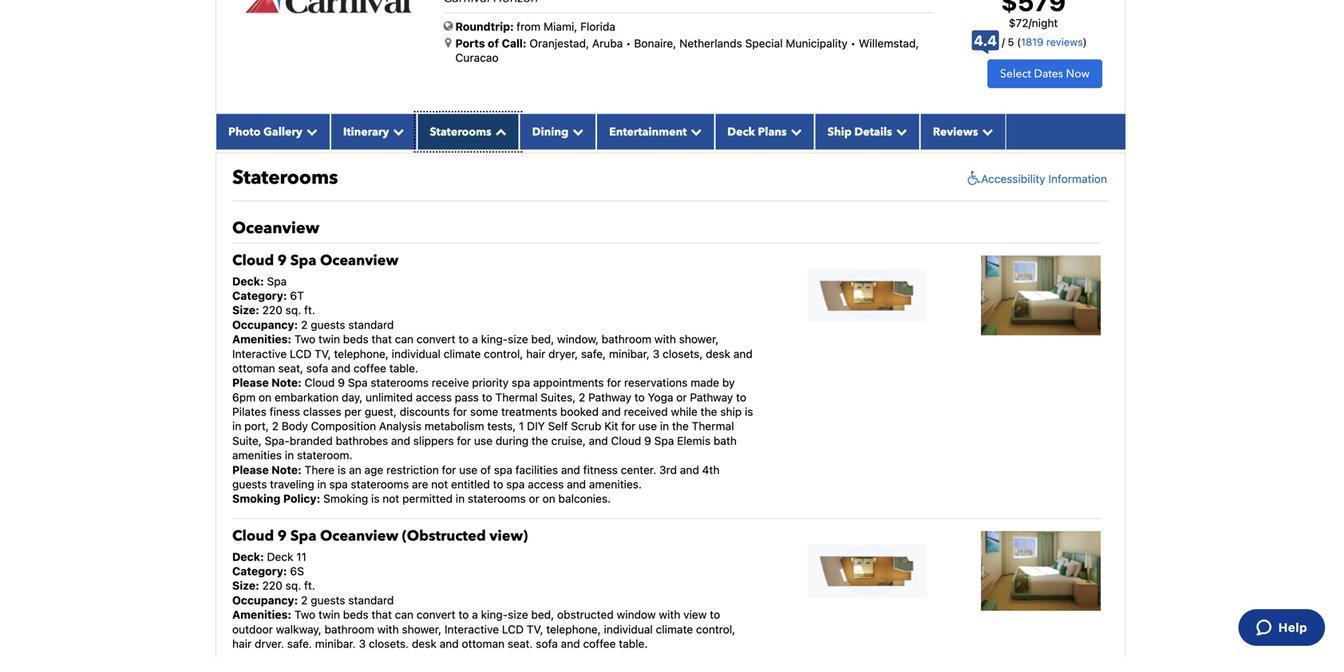 Task type: locate. For each thing, give the bounding box(es) containing it.
photo gallery button
[[216, 114, 330, 150]]

receive
[[432, 377, 469, 390]]

1 occupancy: from the top
[[232, 318, 298, 332]]

dryer, down outdoor
[[255, 638, 284, 651]]

1 category: from the top
[[232, 289, 287, 303]]

0 horizontal spatial 3
[[359, 638, 366, 651]]

2 amenities: from the top
[[232, 609, 291, 622]]

/ inside 4.4 / 5 ( 1819 reviews )
[[1002, 36, 1005, 48]]

staterooms down entitled
[[468, 493, 526, 506]]

beds inside "two twin beds that can convert to a king-size bed, window, bathroom with shower, interactive lcd tv, telephone, individual climate control, hair dryer, safe, minibar, 3 closets, desk and ottoman seat, sofa and coffee table. please note:"
[[343, 333, 369, 346]]

guests down amenities
[[232, 478, 267, 491]]

1 horizontal spatial safe,
[[581, 348, 606, 361]]

use down tests,
[[474, 435, 493, 448]]

2 chevron down image from the left
[[569, 126, 584, 137]]

amenities: inside category: 6s size: 220 sq. ft. occupancy: 2 guests standard amenities:
[[232, 609, 291, 622]]

and
[[734, 348, 753, 361], [331, 362, 351, 375], [602, 406, 621, 419], [391, 435, 410, 448], [589, 435, 608, 448], [561, 464, 580, 477], [680, 464, 699, 477], [567, 478, 586, 491], [440, 638, 459, 651], [561, 638, 580, 651]]

note: up 'traveling' at the left of the page
[[272, 464, 302, 477]]

or up while
[[676, 391, 687, 404]]

two inside two twin beds that can convert to a king-size bed, obstructed window with view to outdoor walkway, bathroom with shower, interactive lcd tv, telephone, individual climate control, hair dryer, safe, minibar, 3 closets, desk and ottoman seat, sofa and coffee table.
[[294, 609, 316, 622]]

staterooms down curacao
[[430, 124, 492, 140]]

fitness
[[583, 464, 618, 477]]

spa up treatments
[[512, 377, 530, 390]]

0 horizontal spatial sofa
[[306, 362, 328, 375]]

individual
[[392, 348, 441, 361], [604, 623, 653, 637]]

individual up receive
[[392, 348, 441, 361]]

bed, for tv,
[[531, 609, 554, 622]]

can for individual
[[395, 333, 414, 346]]

2 a from the top
[[472, 609, 478, 622]]

1 horizontal spatial individual
[[604, 623, 653, 637]]

pilates
[[232, 406, 267, 419]]

shower,
[[679, 333, 719, 346], [402, 623, 442, 637]]

chevron down image left entertainment
[[569, 126, 584, 137]]

2 standard from the top
[[348, 594, 394, 608]]

that inside two twin beds that can convert to a king-size bed, obstructed window with view to outdoor walkway, bathroom with shower, interactive lcd tv, telephone, individual climate control, hair dryer, safe, minibar, 3 closets, desk and ottoman seat, sofa and coffee table.
[[372, 609, 392, 622]]

staterooms
[[430, 124, 492, 140], [232, 165, 338, 191]]

spa down facilities
[[506, 478, 525, 491]]

or inside 'there is an age restriction for use of spa facilities and fitness center. 3rd and 4th guests traveling in spa staterooms are not entitled to spa access and amenities. smoking policy: smoking is not permitted in staterooms or on balconies.'
[[529, 493, 540, 506]]

1 vertical spatial /
[[1002, 36, 1005, 48]]

1 vertical spatial lcd
[[502, 623, 524, 637]]

size: inside category: 6t size: 220 sq. ft. occupancy: 2 guests standard amenities:
[[232, 304, 259, 317]]

chevron down image inside deck plans dropdown button
[[787, 126, 802, 137]]

lcd
[[290, 348, 312, 361], [502, 623, 524, 637]]

1 horizontal spatial seat,
[[508, 638, 533, 651]]

pathway down made
[[690, 391, 733, 404]]

1 bed, from the top
[[531, 333, 554, 346]]

1 vertical spatial 3
[[359, 638, 366, 651]]

suites,
[[541, 391, 576, 404]]

1 horizontal spatial the
[[672, 420, 689, 433]]

the down while
[[672, 420, 689, 433]]

2 up spa-
[[272, 420, 279, 433]]

1 horizontal spatial bathroom
[[602, 333, 652, 346]]

climate inside "two twin beds that can convert to a king-size bed, window, bathroom with shower, interactive lcd tv, telephone, individual climate control, hair dryer, safe, minibar, 3 closets, desk and ottoman seat, sofa and coffee table. please note:"
[[444, 348, 481, 361]]

/ up 4.4 / 5 ( 1819 reviews )
[[1029, 16, 1032, 29]]

please up 6pm
[[232, 377, 269, 390]]

220 down cloud 9 spa oceanview deck: spa
[[262, 304, 282, 317]]

2 beds from the top
[[343, 609, 369, 622]]

safe, down walkway,
[[287, 638, 312, 651]]

3 chevron down image from the left
[[787, 126, 802, 137]]

scrub
[[571, 420, 602, 433]]

bed, inside "two twin beds that can convert to a king-size bed, window, bathroom with shower, interactive lcd tv, telephone, individual climate control, hair dryer, safe, minibar, 3 closets, desk and ottoman seat, sofa and coffee table. please note:"
[[531, 333, 554, 346]]

cloud inside cloud 9 spa oceanview deck: spa
[[232, 251, 274, 271]]

minibar, up reservations
[[609, 348, 650, 361]]

chevron down image left the reviews
[[892, 126, 908, 137]]

1 vertical spatial access
[[528, 478, 564, 491]]

can inside "two twin beds that can convert to a king-size bed, window, bathroom with shower, interactive lcd tv, telephone, individual climate control, hair dryer, safe, minibar, 3 closets, desk and ottoman seat, sofa and coffee table. please note:"
[[395, 333, 414, 346]]

for left reservations
[[607, 377, 621, 390]]

0 vertical spatial climate
[[444, 348, 481, 361]]

select          dates now link
[[988, 59, 1103, 88]]

spa inside cloud 9 spa oceanview (obstructed view) deck: deck 11
[[290, 527, 317, 546]]

staterooms inside dropdown button
[[430, 124, 492, 140]]

can up unlimited
[[395, 333, 414, 346]]

spa
[[290, 251, 317, 271], [267, 275, 287, 288], [348, 377, 368, 390], [654, 435, 674, 448], [290, 527, 317, 546]]

window,
[[557, 333, 599, 346]]

oceanview up category: 6t size: 220 sq. ft. occupancy: 2 guests standard amenities:
[[320, 251, 399, 271]]

by
[[722, 377, 735, 390]]

0 vertical spatial sq.
[[286, 304, 301, 317]]

1 can from the top
[[395, 333, 414, 346]]

spa for receive
[[348, 377, 368, 390]]

for up 'metabolism'
[[453, 406, 467, 419]]

twin for telephone,
[[319, 333, 340, 346]]

sq. for 6s
[[286, 580, 301, 593]]

4th
[[702, 464, 720, 477]]

the left ship
[[701, 406, 717, 419]]

thermal
[[495, 391, 538, 404], [692, 420, 734, 433]]

deck
[[728, 124, 755, 140], [267, 551, 293, 564]]

chevron down image inside ship details dropdown button
[[892, 126, 908, 137]]

5
[[1008, 36, 1014, 48]]

deck: inside cloud 9 spa oceanview (obstructed view) deck: deck 11
[[232, 551, 264, 564]]

1 vertical spatial deck:
[[232, 551, 264, 564]]

hair down outdoor
[[232, 638, 252, 651]]

sq. for 6t
[[286, 304, 301, 317]]

0 vertical spatial a
[[472, 333, 478, 346]]

0 horizontal spatial access
[[416, 391, 452, 404]]

0 horizontal spatial the
[[532, 435, 548, 448]]

0 horizontal spatial dryer,
[[255, 638, 284, 651]]

two for tv,
[[294, 333, 316, 346]]

accessibility
[[981, 172, 1046, 185]]

category: left 6s
[[232, 565, 287, 578]]

0 horizontal spatial tv,
[[315, 348, 331, 361]]

coffee
[[354, 362, 386, 375], [583, 638, 616, 651]]

sq. down 6s
[[286, 580, 301, 593]]

0 vertical spatial two
[[294, 333, 316, 346]]

0 horizontal spatial not
[[383, 493, 399, 506]]

0 vertical spatial occupancy:
[[232, 318, 298, 332]]

2 inside category: 6s size: 220 sq. ft. occupancy: 2 guests standard amenities:
[[301, 594, 308, 608]]

2 size from the top
[[508, 609, 528, 622]]

deck: left 11
[[232, 551, 264, 564]]

size up priority
[[508, 333, 528, 346]]

1 vertical spatial with
[[659, 609, 681, 622]]

ft. for 6t
[[304, 304, 315, 317]]

sq.
[[286, 304, 301, 317], [286, 580, 301, 593]]

spa up category: 6t size: 220 sq. ft. occupancy: 2 guests standard amenities:
[[267, 275, 287, 288]]

2 convert from the top
[[417, 609, 456, 622]]

to inside 'there is an age restriction for use of spa facilities and fitness center. 3rd and 4th guests traveling in spa staterooms are not entitled to spa access and amenities. smoking policy: smoking is not permitted in staterooms or on balconies.'
[[493, 478, 503, 491]]

cloud for (obstructed
[[232, 527, 274, 546]]

1 vertical spatial convert
[[417, 609, 456, 622]]

climate up receive
[[444, 348, 481, 361]]

sofa up embarkation on the bottom left of the page
[[306, 362, 328, 375]]

smoking down an
[[323, 493, 368, 506]]

convert inside two twin beds that can convert to a king-size bed, obstructed window with view to outdoor walkway, bathroom with shower, interactive lcd tv, telephone, individual climate control, hair dryer, safe, minibar, 3 closets, desk and ottoman seat, sofa and coffee table.
[[417, 609, 456, 622]]

1 vertical spatial minibar,
[[315, 638, 356, 651]]

stateroom.
[[297, 449, 353, 462]]

2 bed, from the top
[[531, 609, 554, 622]]

coffee inside "two twin beds that can convert to a king-size bed, window, bathroom with shower, interactive lcd tv, telephone, individual climate control, hair dryer, safe, minibar, 3 closets, desk and ottoman seat, sofa and coffee table. please note:"
[[354, 362, 386, 375]]

tv, inside "two twin beds that can convert to a king-size bed, window, bathroom with shower, interactive lcd tv, telephone, individual climate control, hair dryer, safe, minibar, 3 closets, desk and ottoman seat, sofa and coffee table. please note:"
[[315, 348, 331, 361]]

1 king- from the top
[[481, 333, 508, 346]]

0 horizontal spatial shower,
[[402, 623, 442, 637]]

photo
[[228, 124, 261, 140]]

bed, for dryer,
[[531, 333, 554, 346]]

ft. inside category: 6t size: 220 sq. ft. occupancy: 2 guests standard amenities:
[[304, 304, 315, 317]]

occupancy: inside category: 6s size: 220 sq. ft. occupancy: 2 guests standard amenities:
[[232, 594, 298, 608]]

1 that from the top
[[372, 333, 392, 346]]

chevron down image
[[302, 126, 318, 137], [687, 126, 702, 137], [787, 126, 802, 137]]

convert up receive
[[417, 333, 456, 346]]

1 horizontal spatial /
[[1029, 16, 1032, 29]]

can inside two twin beds that can convert to a king-size bed, obstructed window with view to outdoor walkway, bathroom with shower, interactive lcd tv, telephone, individual climate control, hair dryer, safe, minibar, 3 closets, desk and ottoman seat, sofa and coffee table.
[[395, 609, 414, 622]]

1 horizontal spatial not
[[431, 478, 448, 491]]

treatments
[[501, 406, 557, 419]]

chevron down image up wheelchair icon
[[978, 126, 993, 137]]

category: inside category: 6t size: 220 sq. ft. occupancy: 2 guests standard amenities:
[[232, 289, 287, 303]]

special
[[745, 37, 783, 50]]

or
[[676, 391, 687, 404], [529, 493, 540, 506]]

11
[[296, 551, 307, 564]]

0 vertical spatial individual
[[392, 348, 441, 361]]

2 category: from the top
[[232, 565, 287, 578]]

lcd inside two twin beds that can convert to a king-size bed, obstructed window with view to outdoor walkway, bathroom with shower, interactive lcd tv, telephone, individual climate control, hair dryer, safe, minibar, 3 closets, desk and ottoman seat, sofa and coffee table.
[[502, 623, 524, 637]]

2 size: from the top
[[232, 580, 259, 593]]

category: for category: 6t size: 220 sq. ft. occupancy: 2 guests standard amenities:
[[232, 289, 287, 303]]

not up permitted
[[431, 478, 448, 491]]

0 vertical spatial not
[[431, 478, 448, 491]]

convert for climate
[[417, 333, 456, 346]]

0 vertical spatial thermal
[[495, 391, 538, 404]]

dryer, down window,
[[549, 348, 578, 361]]

• left willemstad,
[[851, 37, 856, 50]]

diy
[[527, 420, 545, 433]]

amenities: for category: 6t size: 220 sq. ft. occupancy: 2 guests standard amenities:
[[232, 333, 291, 346]]

9 up day,
[[338, 377, 345, 390]]

0 horizontal spatial •
[[626, 37, 631, 50]]

control, down view
[[696, 623, 736, 637]]

seat,
[[278, 362, 303, 375], [508, 638, 533, 651]]

1 ft. from the top
[[304, 304, 315, 317]]

2 deck: from the top
[[232, 551, 264, 564]]

oceanview inside cloud 9 spa oceanview (obstructed view) deck: deck 11
[[320, 527, 399, 546]]

coffee inside two twin beds that can convert to a king-size bed, obstructed window with view to outdoor walkway, bathroom with shower, interactive lcd tv, telephone, individual climate control, hair dryer, safe, minibar, 3 closets, desk and ottoman seat, sofa and coffee table.
[[583, 638, 616, 651]]

1 vertical spatial beds
[[343, 609, 369, 622]]

accessibility information
[[981, 172, 1107, 185]]

2 that from the top
[[372, 609, 392, 622]]

standard for category: 6s size: 220 sq. ft. occupancy: 2 guests standard amenities:
[[348, 594, 394, 608]]

1 please from the top
[[232, 377, 269, 390]]

coffee up day,
[[354, 362, 386, 375]]

for
[[607, 377, 621, 390], [453, 406, 467, 419], [621, 420, 636, 433], [457, 435, 471, 448], [442, 464, 456, 477]]

guests down cloud 9 spa oceanview deck: spa
[[311, 318, 345, 332]]

0 vertical spatial interactive
[[232, 348, 287, 361]]

size for hair
[[508, 333, 528, 346]]

0 vertical spatial 220
[[262, 304, 282, 317]]

3 up reservations
[[653, 348, 660, 361]]

1 220 from the top
[[262, 304, 282, 317]]

1 two from the top
[[294, 333, 316, 346]]

or inside cloud 9 spa staterooms receive priority spa appointments for reservations made by 6pm on embarkation day, unlimited access pass to thermal suites, 2 pathway to yoga or pathway to pilates finess classes per guest, discounts for some treatments booked and received while the ship is in port, 2 body composition analysis metabolism tests, 1 diy self scrub kit for use in the thermal suite, spa-branded bathrobes and slippers for use during the cruise, and cloud 9 spa elemis bath amenities in stateroom. please note:
[[676, 391, 687, 404]]

view
[[684, 609, 707, 622]]

1 vertical spatial closets,
[[369, 638, 409, 651]]

0 horizontal spatial deck
[[267, 551, 293, 564]]

(
[[1017, 36, 1021, 48]]

safe, down window,
[[581, 348, 606, 361]]

0 horizontal spatial /
[[1002, 36, 1005, 48]]

1 horizontal spatial closets,
[[663, 348, 703, 361]]

use down received
[[639, 420, 657, 433]]

1 vertical spatial king-
[[481, 609, 508, 622]]

guests inside category: 6t size: 220 sq. ft. occupancy: 2 guests standard amenities:
[[311, 318, 345, 332]]

1 size: from the top
[[232, 304, 259, 317]]

two
[[294, 333, 316, 346], [294, 609, 316, 622]]

1 horizontal spatial lcd
[[502, 623, 524, 637]]

0 vertical spatial bed,
[[531, 333, 554, 346]]

1
[[519, 420, 524, 433]]

220 up outdoor
[[262, 580, 282, 593]]

0 vertical spatial that
[[372, 333, 392, 346]]

occupancy: up outdoor
[[232, 594, 298, 608]]

oceanview inside cloud 9 spa oceanview deck: spa
[[320, 251, 399, 271]]

hair inside two twin beds that can convert to a king-size bed, obstructed window with view to outdoor walkway, bathroom with shower, interactive lcd tv, telephone, individual climate control, hair dryer, safe, minibar, 3 closets, desk and ottoman seat, sofa and coffee table.
[[232, 638, 252, 651]]

2
[[301, 318, 308, 332], [579, 391, 585, 404], [272, 420, 279, 433], [301, 594, 308, 608]]

cabin image for deck 11 deck on carnival horizon image
[[981, 532, 1101, 612]]

1 vertical spatial size:
[[232, 580, 259, 593]]

beds down cloud 9 spa oceanview (obstructed view) deck: deck 11
[[343, 609, 369, 622]]

twin up walkway,
[[319, 609, 340, 622]]

sq. inside category: 6s size: 220 sq. ft. occupancy: 2 guests standard amenities:
[[286, 580, 301, 593]]

1 horizontal spatial shower,
[[679, 333, 719, 346]]

0 horizontal spatial smoking
[[232, 493, 281, 506]]

climate
[[444, 348, 481, 361], [656, 623, 693, 637]]

2 can from the top
[[395, 609, 414, 622]]

2 up walkway,
[[301, 594, 308, 608]]

standard inside category: 6t size: 220 sq. ft. occupancy: 2 guests standard amenities:
[[348, 318, 394, 332]]

category:
[[232, 289, 287, 303], [232, 565, 287, 578]]

chevron down image
[[389, 126, 404, 137], [569, 126, 584, 137], [892, 126, 908, 137], [978, 126, 993, 137]]

0 horizontal spatial lcd
[[290, 348, 312, 361]]

in down spa-
[[285, 449, 294, 462]]

beds for bathroom
[[343, 609, 369, 622]]

sofa inside two twin beds that can convert to a king-size bed, obstructed window with view to outdoor walkway, bathroom with shower, interactive lcd tv, telephone, individual climate control, hair dryer, safe, minibar, 3 closets, desk and ottoman seat, sofa and coffee table.
[[536, 638, 558, 651]]

2 chevron down image from the left
[[687, 126, 702, 137]]

two up walkway,
[[294, 609, 316, 622]]

outdoor
[[232, 623, 273, 637]]

on inside 'there is an age restriction for use of spa facilities and fitness center. 3rd and 4th guests traveling in spa staterooms are not entitled to spa access and amenities. smoking policy: smoking is not permitted in staterooms or on balconies.'
[[543, 493, 555, 506]]

2 • from the left
[[851, 37, 856, 50]]

minibar, inside "two twin beds that can convert to a king-size bed, window, bathroom with shower, interactive lcd tv, telephone, individual climate control, hair dryer, safe, minibar, 3 closets, desk and ottoman seat, sofa and coffee table. please note:"
[[609, 348, 650, 361]]

king- inside "two twin beds that can convert to a king-size bed, window, bathroom with shower, interactive lcd tv, telephone, individual climate control, hair dryer, safe, minibar, 3 closets, desk and ottoman seat, sofa and coffee table. please note:"
[[481, 333, 508, 346]]

convert down (obstructed
[[417, 609, 456, 622]]

9 for spa
[[278, 251, 287, 271]]

/ for $72
[[1029, 16, 1032, 29]]

2 vertical spatial use
[[459, 464, 478, 477]]

•
[[626, 37, 631, 50], [851, 37, 856, 50]]

climate down view
[[656, 623, 693, 637]]

1 horizontal spatial interactive
[[445, 623, 499, 637]]

1 vertical spatial sofa
[[536, 638, 558, 651]]

0 horizontal spatial chevron down image
[[302, 126, 318, 137]]

table. up unlimited
[[389, 362, 418, 375]]

coffee down obstructed
[[583, 638, 616, 651]]

can
[[395, 333, 414, 346], [395, 609, 414, 622]]

can down cloud 9 spa oceanview (obstructed view) deck: deck 11
[[395, 609, 414, 622]]

ottoman inside two twin beds that can convert to a king-size bed, obstructed window with view to outdoor walkway, bathroom with shower, interactive lcd tv, telephone, individual climate control, hair dryer, safe, minibar, 3 closets, desk and ottoman seat, sofa and coffee table.
[[462, 638, 505, 651]]

reviews button
[[920, 114, 1006, 150]]

1 vertical spatial 220
[[262, 580, 282, 593]]

deck left plans
[[728, 124, 755, 140]]

deck plans
[[728, 124, 787, 140]]

9 inside cloud 9 spa oceanview deck: spa
[[278, 251, 287, 271]]

chevron down image left the itinerary at the top of page
[[302, 126, 318, 137]]

2 occupancy: from the top
[[232, 594, 298, 608]]

1 vertical spatial please
[[232, 464, 269, 477]]

pathway up kit
[[588, 391, 632, 404]]

1 chevron down image from the left
[[302, 126, 318, 137]]

chevron down image inside "itinerary" dropdown button
[[389, 126, 404, 137]]

bathroom right window,
[[602, 333, 652, 346]]

lcd inside "two twin beds that can convert to a king-size bed, window, bathroom with shower, interactive lcd tv, telephone, individual climate control, hair dryer, safe, minibar, 3 closets, desk and ottoman seat, sofa and coffee table. please note:"
[[290, 348, 312, 361]]

1 size from the top
[[508, 333, 528, 346]]

tv,
[[315, 348, 331, 361], [527, 623, 543, 637]]

1 beds from the top
[[343, 333, 369, 346]]

2 220 from the top
[[262, 580, 282, 593]]

category: inside category: 6s size: 220 sq. ft. occupancy: 2 guests standard amenities:
[[232, 565, 287, 578]]

1 horizontal spatial table.
[[619, 638, 648, 651]]

spa up 3rd
[[654, 435, 674, 448]]

0 vertical spatial control,
[[484, 348, 523, 361]]

1 horizontal spatial 3
[[653, 348, 660, 361]]

0 vertical spatial amenities:
[[232, 333, 291, 346]]

220 for 6s
[[262, 580, 282, 593]]

use up entitled
[[459, 464, 478, 477]]

spa for deck:
[[290, 251, 317, 271]]

smoking
[[232, 493, 281, 506], [323, 493, 368, 506]]

note: inside "two twin beds that can convert to a king-size bed, window, bathroom with shower, interactive lcd tv, telephone, individual climate control, hair dryer, safe, minibar, 3 closets, desk and ottoman seat, sofa and coffee table. please note:"
[[272, 377, 302, 390]]

1 standard from the top
[[348, 318, 394, 332]]

amenities: up outdoor
[[232, 609, 291, 622]]

1 note: from the top
[[272, 377, 302, 390]]

twin inside two twin beds that can convert to a king-size bed, obstructed window with view to outdoor walkway, bathroom with shower, interactive lcd tv, telephone, individual climate control, hair dryer, safe, minibar, 3 closets, desk and ottoman seat, sofa and coffee table.
[[319, 609, 340, 622]]

on right 6pm
[[259, 391, 272, 404]]

3 chevron down image from the left
[[892, 126, 908, 137]]

0 vertical spatial guests
[[311, 318, 345, 332]]

1 horizontal spatial •
[[851, 37, 856, 50]]

that inside "two twin beds that can convert to a king-size bed, window, bathroom with shower, interactive lcd tv, telephone, individual climate control, hair dryer, safe, minibar, 3 closets, desk and ottoman seat, sofa and coffee table. please note:"
[[372, 333, 392, 346]]

interactive
[[232, 348, 287, 361], [445, 623, 499, 637]]

a for control,
[[472, 333, 478, 346]]

9 inside cloud 9 spa oceanview (obstructed view) deck: deck 11
[[278, 527, 287, 546]]

0 horizontal spatial table.
[[389, 362, 418, 375]]

there is an age restriction for use of spa facilities and fitness center. 3rd and 4th guests traveling in spa staterooms are not entitled to spa access and amenities. smoking policy: smoking is not permitted in staterooms or on balconies.
[[232, 464, 720, 506]]

1 a from the top
[[472, 333, 478, 346]]

2 horizontal spatial chevron down image
[[787, 126, 802, 137]]

cloud for deck:
[[232, 251, 274, 271]]

1 vertical spatial a
[[472, 609, 478, 622]]

entertainment button
[[597, 114, 715, 150]]

safe,
[[581, 348, 606, 361], [287, 638, 312, 651]]

9 down policy:
[[278, 527, 287, 546]]

chevron down image for deck plans
[[787, 126, 802, 137]]

1 vertical spatial standard
[[348, 594, 394, 608]]

pass
[[455, 391, 479, 404]]

use inside 'there is an age restriction for use of spa facilities and fitness center. 3rd and 4th guests traveling in spa staterooms are not entitled to spa access and amenities. smoking policy: smoking is not permitted in staterooms or on balconies.'
[[459, 464, 478, 477]]

occupancy: down 6t
[[232, 318, 298, 332]]

2 vertical spatial oceanview
[[320, 527, 399, 546]]

with inside "two twin beds that can convert to a king-size bed, window, bathroom with shower, interactive lcd tv, telephone, individual climate control, hair dryer, safe, minibar, 3 closets, desk and ottoman seat, sofa and coffee table. please note:"
[[655, 333, 676, 346]]

2 sq. from the top
[[286, 580, 301, 593]]

shower, inside "two twin beds that can convert to a king-size bed, window, bathroom with shower, interactive lcd tv, telephone, individual climate control, hair dryer, safe, minibar, 3 closets, desk and ottoman seat, sofa and coffee table. please note:"
[[679, 333, 719, 346]]

size inside two twin beds that can convert to a king-size bed, obstructed window with view to outdoor walkway, bathroom with shower, interactive lcd tv, telephone, individual climate control, hair dryer, safe, minibar, 3 closets, desk and ottoman seat, sofa and coffee table.
[[508, 609, 528, 622]]

table. inside "two twin beds that can convert to a king-size bed, window, bathroom with shower, interactive lcd tv, telephone, individual climate control, hair dryer, safe, minibar, 3 closets, desk and ottoman seat, sofa and coffee table. please note:"
[[389, 362, 418, 375]]

that
[[372, 333, 392, 346], [372, 609, 392, 622]]

on down facilities
[[543, 493, 555, 506]]

please
[[232, 377, 269, 390], [232, 464, 269, 477]]

1 amenities: from the top
[[232, 333, 291, 346]]

telephone,
[[334, 348, 389, 361], [546, 623, 601, 637]]

thermal up treatments
[[495, 391, 538, 404]]

chevron down image inside reviews dropdown button
[[978, 126, 993, 137]]

chevron down image inside entertainment dropdown button
[[687, 126, 702, 137]]

sofa
[[306, 362, 328, 375], [536, 638, 558, 651]]

chevron down image inside dining "dropdown button"
[[569, 126, 584, 137]]

2 please from the top
[[232, 464, 269, 477]]

spa up 6t
[[290, 251, 317, 271]]

1 chevron down image from the left
[[389, 126, 404, 137]]

chevron down image left deck plans
[[687, 126, 702, 137]]

9 for view)
[[278, 527, 287, 546]]

two for walkway,
[[294, 609, 316, 622]]

4 chevron down image from the left
[[978, 126, 993, 137]]

sofa inside "two twin beds that can convert to a king-size bed, window, bathroom with shower, interactive lcd tv, telephone, individual climate control, hair dryer, safe, minibar, 3 closets, desk and ottoman seat, sofa and coffee table. please note:"
[[306, 362, 328, 375]]

bonaire,
[[634, 37, 676, 50]]

hair inside "two twin beds that can convert to a king-size bed, window, bathroom with shower, interactive lcd tv, telephone, individual climate control, hair dryer, safe, minibar, 3 closets, desk and ottoman seat, sofa and coffee table. please note:"
[[526, 348, 546, 361]]

spa up 11
[[290, 527, 317, 546]]

1 vertical spatial coffee
[[583, 638, 616, 651]]

1 horizontal spatial coffee
[[583, 638, 616, 651]]

access
[[416, 391, 452, 404], [528, 478, 564, 491]]

convert inside "two twin beds that can convert to a king-size bed, window, bathroom with shower, interactive lcd tv, telephone, individual climate control, hair dryer, safe, minibar, 3 closets, desk and ottoman seat, sofa and coffee table. please note:"
[[417, 333, 456, 346]]

select          dates now
[[1000, 66, 1090, 81]]

2 inside category: 6t size: 220 sq. ft. occupancy: 2 guests standard amenities:
[[301, 318, 308, 332]]

amenities: inside category: 6t size: 220 sq. ft. occupancy: 2 guests standard amenities:
[[232, 333, 291, 346]]

staterooms down gallery
[[232, 165, 338, 191]]

0 horizontal spatial hair
[[232, 638, 252, 651]]

reservations
[[624, 377, 688, 390]]

deck left 11
[[267, 551, 293, 564]]

with for climate
[[659, 609, 681, 622]]

standard down cloud 9 spa oceanview (obstructed view) deck: deck 11
[[348, 594, 394, 608]]

thermal up bath
[[692, 420, 734, 433]]

seat, inside two twin beds that can convert to a king-size bed, obstructed window with view to outdoor walkway, bathroom with shower, interactive lcd tv, telephone, individual climate control, hair dryer, safe, minibar, 3 closets, desk and ottoman seat, sofa and coffee table.
[[508, 638, 533, 651]]

0 vertical spatial 3
[[653, 348, 660, 361]]

2 twin from the top
[[319, 609, 340, 622]]

0 vertical spatial closets,
[[663, 348, 703, 361]]

walkway,
[[276, 623, 322, 637]]

9 for priority
[[338, 377, 345, 390]]

deck:
[[232, 275, 264, 288], [232, 551, 264, 564]]

control, inside "two twin beds that can convert to a king-size bed, window, bathroom with shower, interactive lcd tv, telephone, individual climate control, hair dryer, safe, minibar, 3 closets, desk and ottoman seat, sofa and coffee table. please note:"
[[484, 348, 523, 361]]

1 vertical spatial twin
[[319, 609, 340, 622]]

is left an
[[338, 464, 346, 477]]

0 vertical spatial please
[[232, 377, 269, 390]]

chevron up image
[[492, 126, 507, 137]]

of up entitled
[[481, 464, 491, 477]]

1 vertical spatial control,
[[696, 623, 736, 637]]

interactive inside two twin beds that can convert to a king-size bed, obstructed window with view to outdoor walkway, bathroom with shower, interactive lcd tv, telephone, individual climate control, hair dryer, safe, minibar, 3 closets, desk and ottoman seat, sofa and coffee table.
[[445, 623, 499, 637]]

minibar,
[[609, 348, 650, 361], [315, 638, 356, 651]]

size
[[508, 333, 528, 346], [508, 609, 528, 622]]

center.
[[621, 464, 656, 477]]

chevron down image for ship details
[[892, 126, 908, 137]]

pathway
[[588, 391, 632, 404], [690, 391, 733, 404]]

2 note: from the top
[[272, 464, 302, 477]]

category: left 6t
[[232, 289, 287, 303]]

table. inside two twin beds that can convert to a king-size bed, obstructed window with view to outdoor walkway, bathroom with shower, interactive lcd tv, telephone, individual climate control, hair dryer, safe, minibar, 3 closets, desk and ottoman seat, sofa and coffee table.
[[619, 638, 648, 651]]

1 deck: from the top
[[232, 275, 264, 288]]

0 vertical spatial twin
[[319, 333, 340, 346]]

staterooms button
[[417, 114, 519, 150]]

bed, left obstructed
[[531, 609, 554, 622]]

0 vertical spatial category:
[[232, 289, 287, 303]]

0 vertical spatial size
[[508, 333, 528, 346]]

size: for category: 6s size: 220 sq. ft. occupancy: 2 guests standard amenities:
[[232, 580, 259, 593]]

in
[[232, 420, 241, 433], [660, 420, 669, 433], [285, 449, 294, 462], [317, 478, 326, 491], [456, 493, 465, 506]]

telephone, inside two twin beds that can convert to a king-size bed, obstructed window with view to outdoor walkway, bathroom with shower, interactive lcd tv, telephone, individual climate control, hair dryer, safe, minibar, 3 closets, desk and ottoman seat, sofa and coffee table.
[[546, 623, 601, 637]]

guests inside category: 6s size: 220 sq. ft. occupancy: 2 guests standard amenities:
[[311, 594, 345, 608]]

ft. inside category: 6s size: 220 sq. ft. occupancy: 2 guests standard amenities:
[[304, 580, 315, 593]]

chevron down image for itinerary
[[389, 126, 404, 137]]

/
[[1029, 16, 1032, 29], [1002, 36, 1005, 48]]

1 vertical spatial seat,
[[508, 638, 533, 651]]

standard up unlimited
[[348, 318, 394, 332]]

to inside "two twin beds that can convert to a king-size bed, window, bathroom with shower, interactive lcd tv, telephone, individual climate control, hair dryer, safe, minibar, 3 closets, desk and ottoman seat, sofa and coffee table. please note:"
[[459, 333, 469, 346]]

2 king- from the top
[[481, 609, 508, 622]]

1 vertical spatial size
[[508, 609, 528, 622]]

note:
[[272, 377, 302, 390], [272, 464, 302, 477]]

0 horizontal spatial seat,
[[278, 362, 303, 375]]

telephone, up day,
[[334, 348, 389, 361]]

spa up day,
[[348, 377, 368, 390]]

1 vertical spatial on
[[543, 493, 555, 506]]

0 vertical spatial minibar,
[[609, 348, 650, 361]]

1 sq. from the top
[[286, 304, 301, 317]]

1 convert from the top
[[417, 333, 456, 346]]

the down diy
[[532, 435, 548, 448]]

for up entitled
[[442, 464, 456, 477]]

control, up priority
[[484, 348, 523, 361]]

chevron down image inside photo gallery dropdown button
[[302, 126, 318, 137]]

in down there
[[317, 478, 326, 491]]

a inside two twin beds that can convert to a king-size bed, obstructed window with view to outdoor walkway, bathroom with shower, interactive lcd tv, telephone, individual climate control, hair dryer, safe, minibar, 3 closets, desk and ottoman seat, sofa and coffee table.
[[472, 609, 478, 622]]

hair
[[526, 348, 546, 361], [232, 638, 252, 651]]

2 ft. from the top
[[304, 580, 315, 593]]

twin inside "two twin beds that can convert to a king-size bed, window, bathroom with shower, interactive lcd tv, telephone, individual climate control, hair dryer, safe, minibar, 3 closets, desk and ottoman seat, sofa and coffee table. please note:"
[[319, 333, 340, 346]]

oceanview down an
[[320, 527, 399, 546]]

3rd
[[659, 464, 677, 477]]

2 two from the top
[[294, 609, 316, 622]]

to
[[459, 333, 469, 346], [482, 391, 492, 404], [635, 391, 645, 404], [736, 391, 747, 404], [493, 478, 503, 491], [459, 609, 469, 622], [710, 609, 720, 622]]

1 vertical spatial ottoman
[[462, 638, 505, 651]]

0 vertical spatial tv,
[[315, 348, 331, 361]]

deck inside cloud 9 spa oceanview (obstructed view) deck: deck 11
[[267, 551, 293, 564]]

dryer, inside "two twin beds that can convert to a king-size bed, window, bathroom with shower, interactive lcd tv, telephone, individual climate control, hair dryer, safe, minibar, 3 closets, desk and ottoman seat, sofa and coffee table. please note:"
[[549, 348, 578, 361]]

staterooms down age
[[351, 478, 409, 491]]

1 horizontal spatial pathway
[[690, 391, 733, 404]]

king- inside two twin beds that can convert to a king-size bed, obstructed window with view to outdoor walkway, bathroom with shower, interactive lcd tv, telephone, individual climate control, hair dryer, safe, minibar, 3 closets, desk and ottoman seat, sofa and coffee table.
[[481, 609, 508, 622]]

1 vertical spatial occupancy:
[[232, 594, 298, 608]]

0 vertical spatial ft.
[[304, 304, 315, 317]]

1 horizontal spatial access
[[528, 478, 564, 491]]

amenities: down 6t
[[232, 333, 291, 346]]

1 vertical spatial is
[[338, 464, 346, 477]]

bed, inside two twin beds that can convert to a king-size bed, obstructed window with view to outdoor walkway, bathroom with shower, interactive lcd tv, telephone, individual climate control, hair dryer, safe, minibar, 3 closets, desk and ottoman seat, sofa and coffee table.
[[531, 609, 554, 622]]

minibar, down walkway,
[[315, 638, 356, 651]]

that up unlimited
[[372, 333, 392, 346]]

0 horizontal spatial safe,
[[287, 638, 312, 651]]

beds up day,
[[343, 333, 369, 346]]

1 vertical spatial guests
[[232, 478, 267, 491]]

1 twin from the top
[[319, 333, 340, 346]]

1 horizontal spatial staterooms
[[430, 124, 492, 140]]

closets,
[[663, 348, 703, 361], [369, 638, 409, 651]]

0 vertical spatial lcd
[[290, 348, 312, 361]]

size inside "two twin beds that can convert to a king-size bed, window, bathroom with shower, interactive lcd tv, telephone, individual climate control, hair dryer, safe, minibar, 3 closets, desk and ottoman seat, sofa and coffee table. please note:"
[[508, 333, 528, 346]]

0 vertical spatial convert
[[417, 333, 456, 346]]

oceanview
[[232, 217, 319, 239], [320, 251, 399, 271], [320, 527, 399, 546]]

ft. down cloud 9 spa oceanview deck: spa
[[304, 304, 315, 317]]

bathroom right walkway,
[[325, 623, 374, 637]]

chevron down image for entertainment
[[687, 126, 702, 137]]

size left obstructed
[[508, 609, 528, 622]]

bathroom inside two twin beds that can convert to a king-size bed, obstructed window with view to outdoor walkway, bathroom with shower, interactive lcd tv, telephone, individual climate control, hair dryer, safe, minibar, 3 closets, desk and ottoman seat, sofa and coffee table.
[[325, 623, 374, 637]]

1 vertical spatial ft.
[[304, 580, 315, 593]]

category: 6t size: 220 sq. ft. occupancy: 2 guests standard amenities:
[[232, 289, 394, 346]]

cloud
[[232, 251, 274, 271], [305, 377, 335, 390], [611, 435, 641, 448], [232, 527, 274, 546]]

itinerary
[[343, 124, 389, 140]]

0 horizontal spatial or
[[529, 493, 540, 506]]



Task type: describe. For each thing, give the bounding box(es) containing it.
discounts
[[400, 406, 450, 419]]

for right kit
[[621, 420, 636, 433]]

1 smoking from the left
[[232, 493, 281, 506]]

1 vertical spatial not
[[383, 493, 399, 506]]

0 vertical spatial use
[[639, 420, 657, 433]]

map marker image
[[445, 37, 452, 48]]

embarkation
[[275, 391, 339, 404]]

can for with
[[395, 609, 414, 622]]

booked
[[560, 406, 599, 419]]

self
[[548, 420, 568, 433]]

elemis
[[677, 435, 711, 448]]

from
[[517, 20, 541, 33]]

cruise,
[[551, 435, 586, 448]]

amenities
[[232, 449, 282, 462]]

6t
[[290, 289, 304, 303]]

1 vertical spatial the
[[672, 420, 689, 433]]

oceanview for (obstructed
[[320, 527, 399, 546]]

control, inside two twin beds that can convert to a king-size bed, obstructed window with view to outdoor walkway, bathroom with shower, interactive lcd tv, telephone, individual climate control, hair dryer, safe, minibar, 3 closets, desk and ottoman seat, sofa and coffee table.
[[696, 623, 736, 637]]

amenities.
[[589, 478, 642, 491]]

that for bathroom
[[372, 609, 392, 622]]

ship details button
[[815, 114, 920, 150]]

slippers
[[413, 435, 454, 448]]

reviews
[[1047, 36, 1083, 48]]

0 vertical spatial oceanview
[[232, 217, 319, 239]]

chevron down image for photo gallery
[[302, 126, 318, 137]]

some
[[470, 406, 498, 419]]

for inside 'there is an age restriction for use of spa facilities and fitness center. 3rd and 4th guests traveling in spa staterooms are not entitled to spa access and amenities. smoking policy: smoking is not permitted in staterooms or on balconies.'
[[442, 464, 456, 477]]

classes
[[303, 406, 341, 419]]

twin for bathroom
[[319, 609, 340, 622]]

/ for 4.4
[[1002, 36, 1005, 48]]

(obstructed
[[402, 527, 486, 546]]

roundtrip:
[[456, 20, 514, 33]]

information
[[1049, 172, 1107, 185]]

interactive inside "two twin beds that can convert to a king-size bed, window, bathroom with shower, interactive lcd tv, telephone, individual climate control, hair dryer, safe, minibar, 3 closets, desk and ottoman seat, sofa and coffee table. please note:"
[[232, 348, 287, 361]]

access inside cloud 9 spa staterooms receive priority spa appointments for reservations made by 6pm on embarkation day, unlimited access pass to thermal suites, 2 pathway to yoga or pathway to pilates finess classes per guest, discounts for some treatments booked and received while the ship is in port, 2 body composition analysis metabolism tests, 1 diy self scrub kit for use in the thermal suite, spa-branded bathrobes and slippers for use during the cruise, and cloud 9 spa elemis bath amenities in stateroom. please note:
[[416, 391, 452, 404]]

0 horizontal spatial is
[[338, 464, 346, 477]]

chevron down image for reviews
[[978, 126, 993, 137]]

tv, inside two twin beds that can convert to a king-size bed, obstructed window with view to outdoor walkway, bathroom with shower, interactive lcd tv, telephone, individual climate control, hair dryer, safe, minibar, 3 closets, desk and ottoman seat, sofa and coffee table.
[[527, 623, 543, 637]]

deck: inside cloud 9 spa oceanview deck: spa
[[232, 275, 264, 288]]

reviews
[[933, 124, 978, 140]]

on inside cloud 9 spa staterooms receive priority spa appointments for reservations made by 6pm on embarkation day, unlimited access pass to thermal suites, 2 pathway to yoga or pathway to pilates finess classes per guest, discounts for some treatments booked and received while the ship is in port, 2 body composition analysis metabolism tests, 1 diy self scrub kit for use in the thermal suite, spa-branded bathrobes and slippers for use during the cruise, and cloud 9 spa elemis bath amenities in stateroom. please note:
[[259, 391, 272, 404]]

size: for category: 6t size: 220 sq. ft. occupancy: 2 guests standard amenities:
[[232, 304, 259, 317]]

individual inside two twin beds that can convert to a king-size bed, obstructed window with view to outdoor walkway, bathroom with shower, interactive lcd tv, telephone, individual climate control, hair dryer, safe, minibar, 3 closets, desk and ottoman seat, sofa and coffee table.
[[604, 623, 653, 637]]

3 inside two twin beds that can convert to a king-size bed, obstructed window with view to outdoor walkway, bathroom with shower, interactive lcd tv, telephone, individual climate control, hair dryer, safe, minibar, 3 closets, desk and ottoman seat, sofa and coffee table.
[[359, 638, 366, 651]]

king- for interactive
[[481, 609, 508, 622]]

1 • from the left
[[626, 37, 631, 50]]

3 inside "two twin beds that can convert to a king-size bed, window, bathroom with shower, interactive lcd tv, telephone, individual climate control, hair dryer, safe, minibar, 3 closets, desk and ottoman seat, sofa and coffee table. please note:"
[[653, 348, 660, 361]]

a for interactive
[[472, 609, 478, 622]]

$72
[[1009, 16, 1029, 29]]

chevron down image for dining
[[569, 126, 584, 137]]

1819
[[1021, 36, 1044, 48]]

desk inside "two twin beds that can convert to a king-size bed, window, bathroom with shower, interactive lcd tv, telephone, individual climate control, hair dryer, safe, minibar, 3 closets, desk and ottoman seat, sofa and coffee table. please note:"
[[706, 348, 731, 361]]

of inside 'there is an age restriction for use of spa facilities and fitness center. 3rd and 4th guests traveling in spa staterooms are not entitled to spa access and amenities. smoking policy: smoking is not permitted in staterooms or on balconies.'
[[481, 464, 491, 477]]

ft. for 6s
[[304, 580, 315, 593]]

during
[[496, 435, 529, 448]]

individual inside "two twin beds that can convert to a king-size bed, window, bathroom with shower, interactive lcd tv, telephone, individual climate control, hair dryer, safe, minibar, 3 closets, desk and ottoman seat, sofa and coffee table. please note:"
[[392, 348, 441, 361]]

ports
[[456, 37, 485, 50]]

cabin image for spa deck on carnival horizon image
[[981, 256, 1101, 336]]

cloud for receive
[[305, 377, 335, 390]]

2 up booked
[[579, 391, 585, 404]]

9 down received
[[644, 435, 651, 448]]

metabolism
[[425, 420, 484, 433]]

wheelchair image
[[964, 171, 981, 187]]

staterooms inside cloud 9 spa staterooms receive priority spa appointments for reservations made by 6pm on embarkation day, unlimited access pass to thermal suites, 2 pathway to yoga or pathway to pilates finess classes per guest, discounts for some treatments booked and received while the ship is in port, 2 body composition analysis metabolism tests, 1 diy self scrub kit for use in the thermal suite, spa-branded bathrobes and slippers for use during the cruise, and cloud 9 spa elemis bath amenities in stateroom. please note:
[[371, 377, 429, 390]]

florida
[[580, 20, 616, 33]]

seat, inside "two twin beds that can convert to a king-size bed, window, bathroom with shower, interactive lcd tv, telephone, individual climate control, hair dryer, safe, minibar, 3 closets, desk and ottoman seat, sofa and coffee table. please note:"
[[278, 362, 303, 375]]

$72 / night
[[1009, 16, 1058, 29]]

ship
[[828, 124, 852, 140]]

unlimited
[[366, 391, 413, 404]]

amenities: for category: 6s size: 220 sq. ft. occupancy: 2 guests standard amenities:
[[232, 609, 291, 622]]

window
[[617, 609, 656, 622]]

4.4 / 5 ( 1819 reviews )
[[974, 32, 1087, 49]]

call:
[[502, 37, 527, 50]]

spa down there
[[329, 478, 348, 491]]

with for 3
[[655, 333, 676, 346]]

entitled
[[451, 478, 490, 491]]

closets, inside two twin beds that can convert to a king-size bed, obstructed window with view to outdoor walkway, bathroom with shower, interactive lcd tv, telephone, individual climate control, hair dryer, safe, minibar, 3 closets, desk and ottoman seat, sofa and coffee table.
[[369, 638, 409, 651]]

safe, inside two twin beds that can convert to a king-size bed, obstructed window with view to outdoor walkway, bathroom with shower, interactive lcd tv, telephone, individual climate control, hair dryer, safe, minibar, 3 closets, desk and ottoman seat, sofa and coffee table.
[[287, 638, 312, 651]]

branded
[[290, 435, 333, 448]]

details
[[855, 124, 892, 140]]

that for telephone,
[[372, 333, 392, 346]]

gallery
[[263, 124, 302, 140]]

port,
[[244, 420, 269, 433]]

climate inside two twin beds that can convert to a king-size bed, obstructed window with view to outdoor walkway, bathroom with shower, interactive lcd tv, telephone, individual climate control, hair dryer, safe, minibar, 3 closets, desk and ottoman seat, sofa and coffee table.
[[656, 623, 693, 637]]

are
[[412, 478, 428, 491]]

deck inside dropdown button
[[728, 124, 755, 140]]

guests inside 'there is an age restriction for use of spa facilities and fitness center. 3rd and 4th guests traveling in spa staterooms are not entitled to spa access and amenities. smoking policy: smoking is not permitted in staterooms or on balconies.'
[[232, 478, 267, 491]]

0 vertical spatial of
[[488, 37, 499, 50]]

for down 'metabolism'
[[457, 435, 471, 448]]

cloud 9 spa staterooms receive priority spa appointments for reservations made by 6pm on embarkation day, unlimited access pass to thermal suites, 2 pathway to yoga or pathway to pilates finess classes per guest, discounts for some treatments booked and received while the ship is in port, 2 body composition analysis metabolism tests, 1 diy self scrub kit for use in the thermal suite, spa-branded bathrobes and slippers for use during the cruise, and cloud 9 spa elemis bath amenities in stateroom. please note:
[[232, 377, 753, 477]]

spa-
[[265, 435, 290, 448]]

facilities
[[516, 464, 558, 477]]

1819 reviews link
[[1021, 36, 1083, 48]]

size for lcd
[[508, 609, 528, 622]]

1 pathway from the left
[[588, 391, 632, 404]]

two twin beds that can convert to a king-size bed, window, bathroom with shower, interactive lcd tv, telephone, individual climate control, hair dryer, safe, minibar, 3 closets, desk and ottoman seat, sofa and coffee table. please note:
[[232, 333, 753, 390]]

spa for (obstructed
[[290, 527, 317, 546]]

day,
[[342, 391, 363, 404]]

aruba
[[592, 37, 623, 50]]

willemstad,
[[859, 37, 919, 50]]

ottoman inside "two twin beds that can convert to a king-size bed, window, bathroom with shower, interactive lcd tv, telephone, individual climate control, hair dryer, safe, minibar, 3 closets, desk and ottoman seat, sofa and coffee table. please note:"
[[232, 362, 275, 375]]

cloud 9 spa oceanview deck: spa
[[232, 251, 399, 288]]

cloud 9 spa oceanview (obstructed view) deck: deck 11
[[232, 527, 528, 564]]

desk inside two twin beds that can convert to a king-size bed, obstructed window with view to outdoor walkway, bathroom with shower, interactive lcd tv, telephone, individual climate control, hair dryer, safe, minibar, 3 closets, desk and ottoman seat, sofa and coffee table.
[[412, 638, 437, 651]]

closets, inside "two twin beds that can convert to a king-size bed, window, bathroom with shower, interactive lcd tv, telephone, individual climate control, hair dryer, safe, minibar, 3 closets, desk and ottoman seat, sofa and coffee table. please note:"
[[663, 348, 703, 361]]

spa down during
[[494, 464, 513, 477]]

telephone, inside "two twin beds that can convert to a king-size bed, window, bathroom with shower, interactive lcd tv, telephone, individual climate control, hair dryer, safe, minibar, 3 closets, desk and ottoman seat, sofa and coffee table. please note:"
[[334, 348, 389, 361]]

guests for 6t
[[311, 318, 345, 332]]

received
[[624, 406, 668, 419]]

roundtrip: from miami, florida
[[456, 20, 616, 33]]

permitted
[[402, 493, 453, 506]]

select
[[1000, 66, 1031, 81]]

in down entitled
[[456, 493, 465, 506]]

netherlands
[[679, 37, 742, 50]]

please inside "two twin beds that can convert to a king-size bed, window, bathroom with shower, interactive lcd tv, telephone, individual climate control, hair dryer, safe, minibar, 3 closets, desk and ottoman seat, sofa and coffee table. please note:"
[[232, 377, 269, 390]]

globe image
[[444, 20, 453, 32]]

2 vertical spatial with
[[377, 623, 399, 637]]

beds for telephone,
[[343, 333, 369, 346]]

standard for category: 6t size: 220 sq. ft. occupancy: 2 guests standard amenities:
[[348, 318, 394, 332]]

occupancy: for 6s
[[232, 594, 298, 608]]

guest,
[[365, 406, 397, 419]]

is inside cloud 9 spa staterooms receive priority spa appointments for reservations made by 6pm on embarkation day, unlimited access pass to thermal suites, 2 pathway to yoga or pathway to pilates finess classes per guest, discounts for some treatments booked and received while the ship is in port, 2 body composition analysis metabolism tests, 1 diy self scrub kit for use in the thermal suite, spa-branded bathrobes and slippers for use during the cruise, and cloud 9 spa elemis bath amenities in stateroom. please note:
[[745, 406, 753, 419]]

willemstad, curacao
[[456, 37, 919, 64]]

accessibility information link
[[964, 171, 1107, 187]]

0 horizontal spatial thermal
[[495, 391, 538, 404]]

please inside cloud 9 spa staterooms receive priority spa appointments for reservations made by 6pm on embarkation day, unlimited access pass to thermal suites, 2 pathway to yoga or pathway to pilates finess classes per guest, discounts for some treatments booked and received while the ship is in port, 2 body composition analysis metabolism tests, 1 diy self scrub kit for use in the thermal suite, spa-branded bathrobes and slippers for use during the cruise, and cloud 9 spa elemis bath amenities in stateroom. please note:
[[232, 464, 269, 477]]

an
[[349, 464, 361, 477]]

1 horizontal spatial is
[[371, 493, 380, 506]]

2 horizontal spatial the
[[701, 406, 717, 419]]

2 pathway from the left
[[690, 391, 733, 404]]

tests,
[[487, 420, 516, 433]]

note: inside cloud 9 spa staterooms receive priority spa appointments for reservations made by 6pm on embarkation day, unlimited access pass to thermal suites, 2 pathway to yoga or pathway to pilates finess classes per guest, discounts for some treatments booked and received while the ship is in port, 2 body composition analysis metabolism tests, 1 diy self scrub kit for use in the thermal suite, spa-branded bathrobes and slippers for use during the cruise, and cloud 9 spa elemis bath amenities in stateroom. please note:
[[272, 464, 302, 477]]

in down received
[[660, 420, 669, 433]]

photo gallery
[[228, 124, 302, 140]]

guests for 6s
[[311, 594, 345, 608]]

safe, inside "two twin beds that can convert to a king-size bed, window, bathroom with shower, interactive lcd tv, telephone, individual climate control, hair dryer, safe, minibar, 3 closets, desk and ottoman seat, sofa and coffee table. please note:"
[[581, 348, 606, 361]]

oranjestad, aruba • bonaire, netherlands special municipality •
[[530, 37, 856, 50]]

1 vertical spatial staterooms
[[351, 478, 409, 491]]

entertainment
[[609, 124, 687, 140]]

king- for control,
[[481, 333, 508, 346]]

staterooms main content
[[208, 0, 1134, 658]]

suite,
[[232, 435, 262, 448]]

view)
[[490, 527, 528, 546]]

miami,
[[544, 20, 577, 33]]

220 for 6t
[[262, 304, 282, 317]]

oceanview for deck:
[[320, 251, 399, 271]]

ship details
[[828, 124, 892, 140]]

1 vertical spatial thermal
[[692, 420, 734, 433]]

occupancy: for 6t
[[232, 318, 298, 332]]

1 vertical spatial use
[[474, 435, 493, 448]]

policy:
[[283, 493, 320, 506]]

ports of call:
[[456, 37, 527, 50]]

bathrobes
[[336, 435, 388, 448]]

bathroom inside "two twin beds that can convert to a king-size bed, window, bathroom with shower, interactive lcd tv, telephone, individual climate control, hair dryer, safe, minibar, 3 closets, desk and ottoman seat, sofa and coffee table. please note:"
[[602, 333, 652, 346]]

in up suite,
[[232, 420, 241, 433]]

shower, inside two twin beds that can convert to a king-size bed, obstructed window with view to outdoor walkway, bathroom with shower, interactive lcd tv, telephone, individual climate control, hair dryer, safe, minibar, 3 closets, desk and ottoman seat, sofa and coffee table.
[[402, 623, 442, 637]]

spa inside cloud 9 spa staterooms receive priority spa appointments for reservations made by 6pm on embarkation day, unlimited access pass to thermal suites, 2 pathway to yoga or pathway to pilates finess classes per guest, discounts for some treatments booked and received while the ship is in port, 2 body composition analysis metabolism tests, 1 diy self scrub kit for use in the thermal suite, spa-branded bathrobes and slippers for use during the cruise, and cloud 9 spa elemis bath amenities in stateroom. please note:
[[512, 377, 530, 390]]

4.4
[[974, 32, 997, 49]]

dining
[[532, 124, 569, 140]]

dates
[[1034, 66, 1063, 81]]

0 horizontal spatial staterooms
[[232, 165, 338, 191]]

2 vertical spatial staterooms
[[468, 493, 526, 506]]

2 smoking from the left
[[323, 493, 368, 506]]

access inside 'there is an age restriction for use of spa facilities and fitness center. 3rd and 4th guests traveling in spa staterooms are not entitled to spa access and amenities. smoking policy: smoking is not permitted in staterooms or on balconies.'
[[528, 478, 564, 491]]

appointments
[[533, 377, 604, 390]]

category: for category: 6s size: 220 sq. ft. occupancy: 2 guests standard amenities:
[[232, 565, 287, 578]]

)
[[1083, 36, 1087, 48]]

body
[[282, 420, 308, 433]]

two twin beds that can convert to a king-size bed, obstructed window with view to outdoor walkway, bathroom with shower, interactive lcd tv, telephone, individual climate control, hair dryer, safe, minibar, 3 closets, desk and ottoman seat, sofa and coffee table.
[[232, 609, 736, 651]]

there
[[305, 464, 335, 477]]

age
[[365, 464, 384, 477]]

2 vertical spatial the
[[532, 435, 548, 448]]

ship
[[720, 406, 742, 419]]

minibar, inside two twin beds that can convert to a king-size bed, obstructed window with view to outdoor walkway, bathroom with shower, interactive lcd tv, telephone, individual climate control, hair dryer, safe, minibar, 3 closets, desk and ottoman seat, sofa and coffee table.
[[315, 638, 356, 651]]

carnival cruise line image
[[244, 0, 416, 15]]

obstructed
[[557, 609, 614, 622]]

dryer, inside two twin beds that can convert to a king-size bed, obstructed window with view to outdoor walkway, bathroom with shower, interactive lcd tv, telephone, individual climate control, hair dryer, safe, minibar, 3 closets, desk and ottoman seat, sofa and coffee table.
[[255, 638, 284, 651]]

made
[[691, 377, 719, 390]]

dining button
[[519, 114, 597, 150]]

convert for shower,
[[417, 609, 456, 622]]



Task type: vqa. For each thing, say whether or not it's contained in the screenshot.
cruise in NO INTEREST OR APPROVAL: BOOK WITH NO CRUISE PAYMENT DUE TODAY BOOKING.COM BONUS: UP TO $1,000 TO SPEND ON BOARD GREAT RATES SALE: 35% SAVINGS & FREE UPGRADES EXCLUSIVE: UP TO $200 TO SPEND ON BOARD! EARLY SAVER SALE: UP TO $50 TO SPEND ON BOARD UP TO 2-CATEGORY UPGRADE!
no



